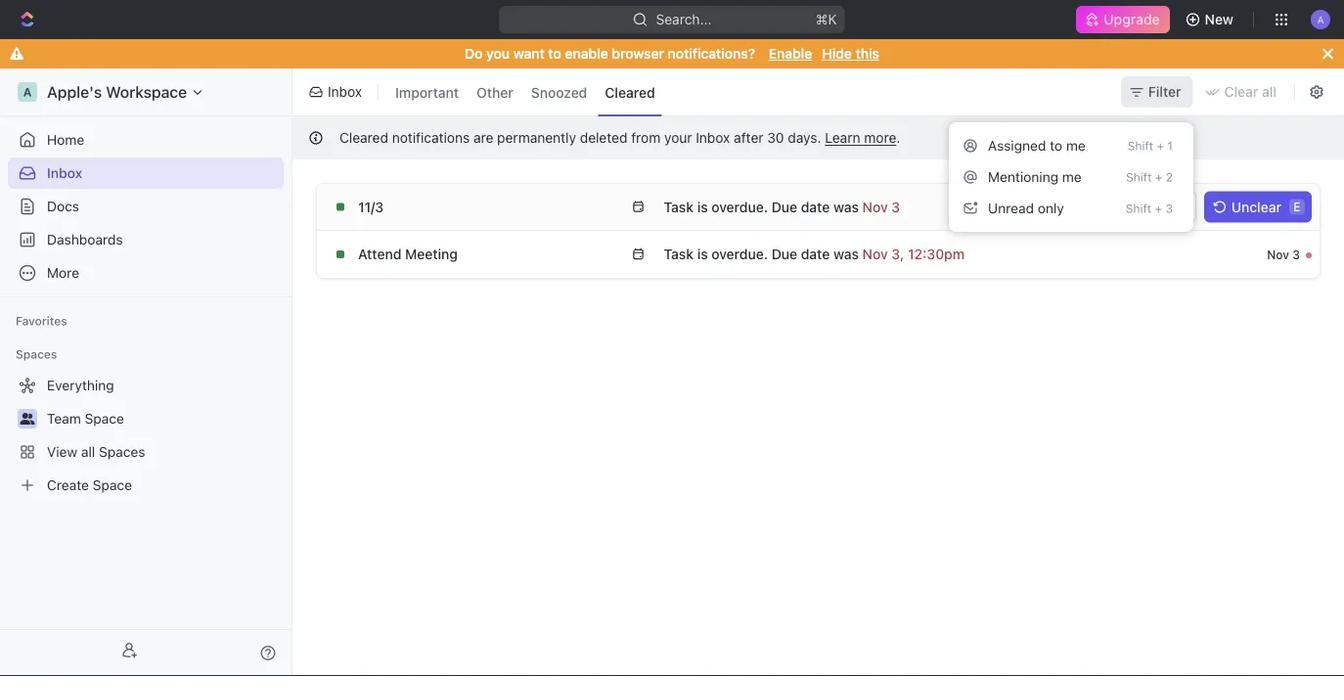 Task type: vqa. For each thing, say whether or not it's contained in the screenshot.
the leftmost is
no



Task type: describe. For each thing, give the bounding box(es) containing it.
dashboards
[[47, 231, 123, 248]]

sidebar navigation
[[0, 69, 293, 676]]

inbox inside sidebar navigation
[[47, 165, 82, 181]]

new button
[[1178, 4, 1246, 35]]

mentioning me
[[989, 169, 1082, 185]]

nov for attend meeting
[[1268, 248, 1290, 261]]

learn
[[825, 130, 861, 146]]

shift + 3
[[1126, 202, 1174, 215]]

0 horizontal spatial 3
[[1166, 202, 1174, 215]]

1
[[1168, 139, 1174, 153]]

shift + 1
[[1128, 139, 1174, 153]]

browser
[[612, 46, 665, 62]]

do you want to enable browser notifications? enable hide this
[[465, 46, 880, 62]]

new
[[1205, 11, 1234, 27]]

snoozed button
[[524, 77, 594, 107]]

clear
[[1225, 84, 1259, 100]]

cleared for cleared
[[605, 84, 655, 100]]

1 vertical spatial to
[[1050, 137, 1063, 154]]

snoozed
[[531, 84, 588, 100]]

+ for assigned to me
[[1157, 139, 1165, 153]]

clear all
[[1225, 84, 1277, 100]]

unread
[[989, 200, 1035, 216]]

nov for 11/3
[[1268, 200, 1290, 214]]

more
[[865, 130, 897, 146]]

2
[[1166, 170, 1174, 184]]

important
[[395, 84, 459, 100]]

hide
[[822, 46, 852, 62]]

docs
[[47, 198, 79, 214]]

other
[[477, 84, 514, 100]]

unread only
[[989, 200, 1065, 216]]

learn more link
[[825, 130, 897, 146]]

meeting
[[405, 246, 458, 262]]

cleared notifications are permanently deleted from your inbox after 30 days. learn more .
[[340, 130, 901, 146]]

unread image
[[1307, 253, 1313, 258]]

30
[[768, 130, 785, 146]]

nov 4
[[1268, 200, 1301, 214]]

home
[[47, 132, 84, 148]]

permanently
[[497, 130, 576, 146]]

dashboards link
[[8, 224, 284, 255]]

favorites
[[16, 314, 67, 328]]

search...
[[656, 11, 712, 27]]

0 vertical spatial me
[[1067, 137, 1086, 154]]

nov 3
[[1268, 248, 1301, 261]]

deleted
[[580, 130, 628, 146]]

this
[[856, 46, 880, 62]]

inbox link
[[8, 158, 284, 189]]

e
[[1294, 200, 1301, 214]]

your
[[665, 130, 693, 146]]

cleared for cleared notifications are permanently deleted from your inbox after 30 days. learn more .
[[340, 130, 389, 146]]

1 vertical spatial me
[[1063, 169, 1082, 185]]

filter button
[[1122, 76, 1194, 108]]

shift for mentioning me
[[1127, 170, 1152, 184]]

+ for unread only
[[1155, 202, 1163, 215]]

assigned to me
[[989, 137, 1086, 154]]



Task type: locate. For each thing, give the bounding box(es) containing it.
1 horizontal spatial cleared
[[605, 84, 655, 100]]

filter
[[1149, 84, 1182, 100]]

me up mentioning me
[[1067, 137, 1086, 154]]

cleared button
[[598, 77, 662, 107]]

nov
[[1268, 200, 1290, 214], [1268, 248, 1290, 261]]

favorites button
[[8, 309, 75, 333]]

shift down shift + 2
[[1126, 202, 1152, 215]]

0 vertical spatial cleared
[[605, 84, 655, 100]]

0 vertical spatial nov
[[1268, 200, 1290, 214]]

+ for mentioning me
[[1156, 170, 1163, 184]]

docs link
[[8, 191, 284, 222]]

notifications
[[392, 130, 470, 146]]

me up only on the top
[[1063, 169, 1082, 185]]

spaces
[[16, 347, 57, 361]]

attend
[[358, 246, 402, 262]]

11/3
[[358, 199, 384, 215]]

all
[[1263, 84, 1277, 100]]

3
[[1166, 202, 1174, 215], [1293, 248, 1301, 261]]

to
[[549, 46, 562, 62], [1050, 137, 1063, 154]]

tree inside sidebar navigation
[[8, 370, 284, 501]]

inbox
[[328, 84, 362, 100], [696, 130, 731, 146], [47, 165, 82, 181]]

are
[[474, 130, 494, 146]]

from
[[632, 130, 661, 146]]

⌘k
[[816, 11, 837, 27]]

1 vertical spatial inbox
[[696, 130, 731, 146]]

+ left "2"
[[1156, 170, 1163, 184]]

unclear
[[1232, 199, 1282, 215]]

to right the want
[[549, 46, 562, 62]]

2 nov from the top
[[1268, 248, 1290, 261]]

0 vertical spatial +
[[1157, 139, 1165, 153]]

upgrade
[[1104, 11, 1160, 27]]

.
[[897, 130, 901, 146]]

inbox down home
[[47, 165, 82, 181]]

0 vertical spatial shift
[[1128, 139, 1154, 153]]

0 vertical spatial to
[[549, 46, 562, 62]]

after
[[734, 130, 764, 146]]

home link
[[8, 124, 284, 156]]

+
[[1157, 139, 1165, 153], [1156, 170, 1163, 184], [1155, 202, 1163, 215]]

3 left unread image
[[1293, 248, 1301, 261]]

1 vertical spatial nov
[[1268, 248, 1290, 261]]

shift left "2"
[[1127, 170, 1152, 184]]

want
[[514, 46, 545, 62]]

1 vertical spatial +
[[1156, 170, 1163, 184]]

1 horizontal spatial inbox
[[328, 84, 362, 100]]

assigned
[[989, 137, 1047, 154]]

enable
[[769, 46, 813, 62]]

0 vertical spatial 3
[[1166, 202, 1174, 215]]

mentioning
[[989, 169, 1059, 185]]

to up mentioning me
[[1050, 137, 1063, 154]]

1 nov from the top
[[1268, 200, 1290, 214]]

1 vertical spatial shift
[[1127, 170, 1152, 184]]

shift for assigned to me
[[1128, 139, 1154, 153]]

1 horizontal spatial 3
[[1293, 248, 1301, 261]]

nov left unread image
[[1268, 248, 1290, 261]]

you
[[487, 46, 510, 62]]

3 down "2"
[[1166, 202, 1174, 215]]

enable
[[565, 46, 609, 62]]

1 vertical spatial cleared
[[340, 130, 389, 146]]

0 horizontal spatial to
[[549, 46, 562, 62]]

+ down shift + 2
[[1155, 202, 1163, 215]]

do
[[465, 46, 483, 62]]

2 vertical spatial inbox
[[47, 165, 82, 181]]

0 horizontal spatial inbox
[[47, 165, 82, 181]]

me
[[1067, 137, 1086, 154], [1063, 169, 1082, 185]]

1 vertical spatial 3
[[1293, 248, 1301, 261]]

0 horizontal spatial cleared
[[340, 130, 389, 146]]

inbox right your
[[696, 130, 731, 146]]

2 vertical spatial +
[[1155, 202, 1163, 215]]

+ left 1
[[1157, 139, 1165, 153]]

important button
[[389, 77, 466, 107]]

shift for unread only
[[1126, 202, 1152, 215]]

only
[[1038, 200, 1065, 216]]

attend meeting
[[358, 246, 458, 262]]

2 vertical spatial shift
[[1126, 202, 1152, 215]]

unread image
[[1307, 205, 1313, 211]]

tab list
[[385, 65, 666, 119]]

0 vertical spatial inbox
[[328, 84, 362, 100]]

shift
[[1128, 139, 1154, 153], [1127, 170, 1152, 184], [1126, 202, 1152, 215]]

2 horizontal spatial inbox
[[696, 130, 731, 146]]

shift + 2
[[1127, 170, 1174, 184]]

upgrade link
[[1077, 6, 1170, 33]]

notifications?
[[668, 46, 756, 62]]

cleared down 'browser'
[[605, 84, 655, 100]]

cleared
[[605, 84, 655, 100], [340, 130, 389, 146]]

other button
[[470, 77, 521, 107]]

tree
[[8, 370, 284, 501]]

cleared left notifications
[[340, 130, 389, 146]]

inbox left important
[[328, 84, 362, 100]]

cleared inside button
[[605, 84, 655, 100]]

shift left 1
[[1128, 139, 1154, 153]]

days.
[[788, 130, 822, 146]]

4
[[1293, 200, 1301, 214]]

clear all button
[[1198, 76, 1289, 108]]

tab list containing important
[[385, 65, 666, 119]]

1 horizontal spatial to
[[1050, 137, 1063, 154]]

nov left '4'
[[1268, 200, 1290, 214]]



